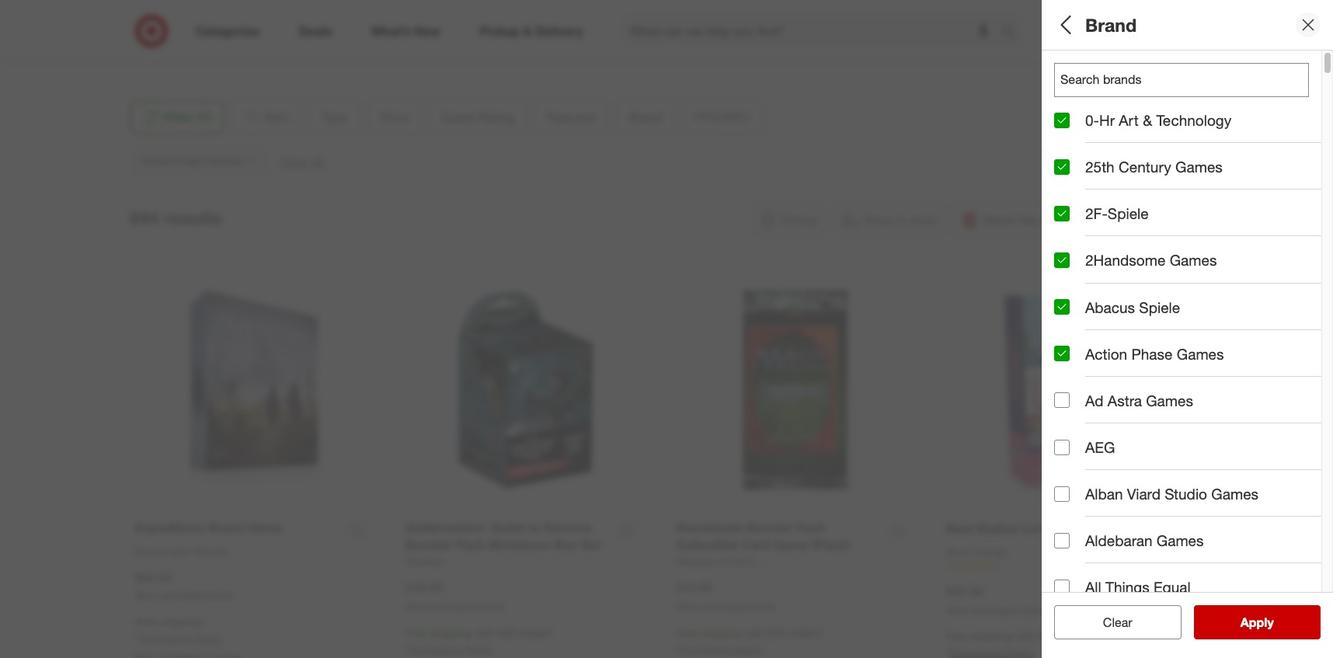 Task type: describe. For each thing, give the bounding box(es) containing it.
spiele;
[[1292, 299, 1325, 312]]

type board games; card games; collectible trading cards; ga
[[1054, 61, 1333, 94]]

include
[[1085, 391, 1134, 409]]

1 link
[[946, 560, 1186, 573]]

wi
[[193, 28, 206, 42]]

when for $20.99
[[946, 604, 971, 616]]

944
[[129, 207, 159, 229]]

with for $18.99
[[475, 626, 495, 639]]

stock
[[1180, 391, 1216, 409]]

apply. for $15.95
[[735, 642, 764, 656]]

,
[[187, 28, 190, 42]]

things
[[1106, 578, 1150, 596]]

abacus
[[1085, 298, 1135, 316]]

$18.99 when purchased online
[[406, 580, 504, 612]]

results for 944 results
[[164, 207, 222, 229]]

clear button
[[1054, 605, 1181, 639]]

$100
[[1293, 135, 1316, 149]]

collectible
[[1195, 81, 1247, 94]]

apply
[[1241, 615, 1274, 630]]

ga
[[1323, 81, 1333, 94]]

see results
[[1224, 615, 1290, 630]]

guest rating
[[1054, 175, 1146, 193]]

see results button
[[1194, 605, 1321, 639]]

Action Phase Games checkbox
[[1054, 346, 1070, 361]]

with for $20.99
[[1015, 630, 1036, 643]]

brand for brand 0-hr art & technology; 25th century games; 2f-spiele; 2
[[1054, 279, 1097, 296]]

Include out of stock checkbox
[[1054, 392, 1070, 408]]

shipping for $20.99
[[971, 630, 1012, 643]]

cards;
[[1288, 81, 1320, 94]]

$35 for $18.99
[[498, 626, 515, 639]]

viard
[[1127, 485, 1161, 503]]

shipping for $18.99
[[430, 626, 472, 639]]

guest rating button
[[1054, 159, 1333, 214]]

2F-Spiele checkbox
[[1054, 206, 1070, 221]]

apply button
[[1194, 605, 1321, 639]]

rating
[[1100, 175, 1146, 193]]

2handsome
[[1085, 251, 1166, 269]]

2f- inside brand dialog
[[1085, 205, 1108, 222]]

fpo/apo
[[1054, 338, 1121, 356]]

944 results
[[129, 207, 222, 229]]

astra
[[1108, 391, 1142, 409]]

2f- inside brand 0-hr art & technology; 25th century games; 2f-spiele; 2
[[1275, 299, 1292, 312]]

park
[[226, 13, 248, 26]]

orders* for $18.99
[[518, 626, 554, 639]]

filters
[[1081, 14, 1129, 35]]

2
[[1328, 299, 1333, 312]]

fpo/apo button
[[1054, 322, 1333, 377]]

games; inside brand 0-hr art & technology; 25th century games; 2f-spiele; 2
[[1235, 299, 1272, 312]]

$50
[[1227, 135, 1244, 149]]

0-hr art & technology
[[1085, 111, 1232, 129]]

exclusions for $15.95
[[680, 642, 732, 656]]

Aldebaran Games checkbox
[[1054, 533, 1070, 548]]

* down $18.99
[[406, 642, 409, 656]]

53719
[[209, 28, 239, 42]]

$84.95
[[135, 569, 172, 585]]

exclusions apply. button for $15.95
[[680, 642, 764, 657]]

none text field inside brand dialog
[[1054, 63, 1309, 97]]

all for all filters
[[1054, 14, 1076, 35]]

0 horizontal spatial exclusions apply. button
[[139, 631, 223, 647]]

search button
[[994, 14, 1032, 51]]

purchased for $84.95
[[162, 590, 206, 602]]

$15.95
[[676, 580, 713, 595]]

include out of stock
[[1085, 391, 1216, 409]]

$15;
[[1084, 135, 1105, 149]]

free for $15.95
[[676, 626, 697, 639]]

featured
[[1054, 224, 1116, 242]]

action
[[1085, 345, 1127, 363]]

studio
[[1165, 485, 1207, 503]]

clear all button
[[1054, 605, 1181, 639]]

free for $20.99
[[946, 630, 968, 643]]

clear for clear
[[1103, 615, 1132, 630]]

art inside brand 0-hr art & technology; 25th century games; 2f-spiele; 2
[[1079, 299, 1094, 312]]

AEG checkbox
[[1054, 439, 1070, 455]]

clear for clear all
[[1095, 615, 1125, 630]]

see
[[1224, 615, 1247, 630]]

Ad Astra Games checkbox
[[1054, 393, 1070, 408]]

orders* for $20.99
[[1059, 630, 1094, 643]]

exclusions for $18.99
[[409, 642, 461, 656]]

* down $15.95
[[676, 642, 680, 656]]

1
[[994, 561, 1000, 572]]

alban viard studio games
[[1085, 485, 1259, 503]]

when for $18.99
[[406, 601, 430, 612]]

free shipping * * exclusions apply.
[[135, 616, 223, 645]]

all filters
[[1054, 14, 1129, 35]]

technology
[[1156, 111, 1232, 129]]

purchased for $18.99
[[432, 601, 477, 612]]

free inside free shipping * * exclusions apply.
[[135, 616, 157, 629]]

trading
[[1250, 81, 1285, 94]]

$15
[[1108, 135, 1125, 149]]

shipping for $15.95
[[700, 626, 742, 639]]

technology;
[[1107, 299, 1165, 312]]

with for $15.95
[[745, 626, 765, 639]]



Task type: vqa. For each thing, say whether or not it's contained in the screenshot.
"Get"
no



Task type: locate. For each thing, give the bounding box(es) containing it.
exclusions down $15.95 when purchased online
[[680, 642, 732, 656]]

when inside the $18.99 when purchased online
[[406, 601, 430, 612]]

& up $25;
[[1143, 111, 1152, 129]]

all
[[1054, 14, 1076, 35], [1085, 578, 1101, 596]]

0- down 2handsome games checkbox
[[1054, 299, 1065, 312]]

2 horizontal spatial $35
[[1039, 630, 1056, 643]]

0 horizontal spatial results
[[164, 207, 222, 229]]

shipping down $84.95 when purchased online
[[160, 616, 201, 629]]

1 horizontal spatial 0-
[[1085, 111, 1099, 129]]

*
[[201, 616, 205, 629], [135, 632, 139, 645], [406, 642, 409, 656], [676, 642, 680, 656]]

featured new
[[1054, 224, 1116, 257]]

0 horizontal spatial exclusions
[[139, 632, 191, 645]]

spiele
[[1108, 205, 1149, 222], [1139, 298, 1180, 316]]

exclusions down the $18.99 when purchased online
[[409, 642, 461, 656]]

0- inside brand 0-hr art & technology; 25th century games; 2f-spiele; 2
[[1054, 299, 1065, 312]]

2handsome games
[[1085, 251, 1217, 269]]

art
[[1119, 111, 1139, 129], [1079, 299, 1094, 312]]

& inside brand 0-hr art & technology; 25th century games; 2f-spiele; 2
[[1097, 299, 1104, 312]]

brand dialog
[[1042, 0, 1333, 658]]

1 vertical spatial &
[[1097, 299, 1104, 312]]

online for $18.99
[[479, 601, 504, 612]]

0-Hr Art & Technology checkbox
[[1054, 112, 1070, 128]]

purchased up free shipping * * exclusions apply.
[[162, 590, 206, 602]]

search
[[994, 25, 1032, 40]]

0 horizontal spatial 25th
[[1085, 158, 1115, 176]]

0 horizontal spatial century
[[1119, 158, 1171, 176]]

brand up the type
[[1085, 14, 1137, 35]]

& left technology; at the right top of page
[[1097, 299, 1104, 312]]

0 vertical spatial 0-
[[1085, 111, 1099, 129]]

0 vertical spatial spiele
[[1108, 205, 1149, 222]]

when for $84.95
[[135, 590, 159, 602]]

$25;
[[1144, 135, 1164, 149]]

& inside brand dialog
[[1143, 111, 1152, 129]]

purchased inside the $18.99 when purchased online
[[432, 601, 477, 612]]

exclusions apply. button
[[139, 631, 223, 647], [409, 642, 494, 657], [680, 642, 764, 657]]

$35 down the $18.99 when purchased online
[[498, 626, 515, 639]]

hr
[[1099, 111, 1115, 129], [1065, 299, 1076, 312]]

games; right card
[[1154, 81, 1192, 94]]

out
[[1138, 391, 1159, 409]]

when down the $20.99
[[946, 604, 971, 616]]

0 vertical spatial 2f-
[[1085, 205, 1108, 222]]

What can we help you find? suggestions appear below search field
[[621, 14, 1005, 48]]

free shipping with $35 orders*
[[946, 630, 1094, 643]]

0 vertical spatial &
[[1143, 111, 1152, 129]]

1 horizontal spatial century
[[1193, 299, 1232, 312]]

all inside brand dialog
[[1085, 578, 1101, 596]]

1 vertical spatial all
[[1085, 578, 1101, 596]]

purchased down $18.99
[[432, 601, 477, 612]]

equal
[[1154, 578, 1191, 596]]

1 horizontal spatial with
[[745, 626, 765, 639]]

2 horizontal spatial apply.
[[735, 642, 764, 656]]

0- inside brand dialog
[[1085, 111, 1099, 129]]

all left the filters in the right top of the page
[[1054, 14, 1076, 35]]

aldebaran games
[[1085, 532, 1204, 549]]

shipping down $20.99 when purchased online
[[971, 630, 1012, 643]]

1 horizontal spatial 2f-
[[1275, 299, 1292, 312]]

apply.
[[194, 632, 223, 645], [464, 642, 494, 656], [735, 642, 764, 656]]

free down the $20.99
[[946, 630, 968, 643]]

$18.99
[[406, 580, 443, 595]]

card
[[1128, 81, 1151, 94]]

free for $18.99
[[406, 626, 427, 639]]

2 clear from the left
[[1103, 615, 1132, 630]]

hr left abacus
[[1065, 299, 1076, 312]]

All Things Equal checkbox
[[1054, 580, 1070, 595]]

century inside brand dialog
[[1119, 158, 1171, 176]]

25th Century Games checkbox
[[1054, 159, 1070, 175]]

when for $15.95
[[676, 601, 700, 612]]

commerce
[[169, 13, 223, 26]]

all inside "dialog"
[[1054, 14, 1076, 35]]

with down $15.95 when purchased online
[[745, 626, 765, 639]]

0 horizontal spatial hr
[[1065, 299, 1076, 312]]

0 vertical spatial art
[[1119, 111, 1139, 129]]

1 horizontal spatial free shipping with $35 orders* * exclusions apply.
[[676, 626, 824, 656]]

brand inside dialog
[[1085, 14, 1137, 35]]

purchased inside $20.99 when purchased online
[[973, 604, 1017, 616]]

clear inside clear button
[[1103, 615, 1132, 630]]

spiele for abacus spiele
[[1139, 298, 1180, 316]]

2f- left 2
[[1275, 299, 1292, 312]]

free shipping with $35 orders* * exclusions apply. for $15.95
[[676, 626, 824, 656]]

fitchburg
[[142, 28, 187, 42]]

0 vertical spatial 25th
[[1085, 158, 1115, 176]]

hr inside brand 0-hr art & technology; 25th century games; 2f-spiele; 2
[[1065, 299, 1076, 312]]

all right all things equal option
[[1085, 578, 1101, 596]]

exclusions apply. button down $15.95 when purchased online
[[680, 642, 764, 657]]

1 vertical spatial art
[[1079, 299, 1094, 312]]

brand up abacus spiele option
[[1054, 279, 1097, 296]]

with down $20.99 when purchased online
[[1015, 630, 1036, 643]]

1 horizontal spatial results
[[1250, 615, 1290, 630]]

abacus spiele
[[1085, 298, 1180, 316]]

apply. for $18.99
[[464, 642, 494, 656]]

when inside $15.95 when purchased online
[[676, 601, 700, 612]]

1 horizontal spatial &
[[1143, 111, 1152, 129]]

games; left card
[[1087, 81, 1125, 94]]

century inside brand 0-hr art & technology; 25th century games; 2f-spiele; 2
[[1193, 299, 1232, 312]]

0 horizontal spatial apply.
[[194, 632, 223, 645]]

1 horizontal spatial exclusions apply. button
[[409, 642, 494, 657]]

games; left spiele;
[[1235, 299, 1272, 312]]

1 horizontal spatial exclusions
[[409, 642, 461, 656]]

purchased
[[162, 590, 206, 602], [432, 601, 477, 612], [703, 601, 747, 612], [973, 604, 1017, 616]]

online inside $84.95 when purchased online
[[209, 590, 234, 602]]

1 horizontal spatial 25th
[[1168, 299, 1190, 312]]

brand 0-hr art & technology; 25th century games; 2f-spiele; 2
[[1054, 279, 1333, 312]]

all things equal
[[1085, 578, 1191, 596]]

0 vertical spatial century
[[1119, 158, 1171, 176]]

purchased for $20.99
[[973, 604, 1017, 616]]

purchased inside $15.95 when purchased online
[[703, 601, 747, 612]]

exclusions inside free shipping * * exclusions apply.
[[139, 632, 191, 645]]

games;
[[1087, 81, 1125, 94], [1154, 81, 1192, 94], [1235, 299, 1272, 312]]

25th inside brand 0-hr art & technology; 25th century games; 2f-spiele; 2
[[1168, 299, 1190, 312]]

hr up $15
[[1099, 111, 1115, 129]]

0 horizontal spatial 2f-
[[1085, 205, 1108, 222]]

free shipping with $35 orders* * exclusions apply. for $18.99
[[406, 626, 554, 656]]

when down $15.95
[[676, 601, 700, 612]]

0 vertical spatial brand
[[1085, 14, 1137, 35]]

all filters dialog
[[1042, 0, 1333, 658]]

1 vertical spatial results
[[1250, 615, 1290, 630]]

apply. down the $18.99 when purchased online
[[464, 642, 494, 656]]

art inside brand dialog
[[1119, 111, 1139, 129]]

new
[[1054, 244, 1076, 257]]

$35 for $15.95
[[768, 626, 786, 639]]

price $0  –  $15; $15  –  $25; $25  –  $50; $50  –  $100; $100  –  
[[1054, 115, 1333, 149]]

price
[[1054, 115, 1091, 133]]

alban
[[1085, 485, 1123, 503]]

century down $25;
[[1119, 158, 1171, 176]]

results right 944
[[164, 207, 222, 229]]

2f-
[[1085, 205, 1108, 222], [1275, 299, 1292, 312]]

$84.95 when purchased online
[[135, 569, 234, 602]]

of
[[1163, 391, 1176, 409]]

exclusions apply. button for $18.99
[[409, 642, 494, 657]]

with down the $18.99 when purchased online
[[475, 626, 495, 639]]

2Handsome Games checkbox
[[1054, 252, 1070, 268]]

$35 for $20.99
[[1039, 630, 1056, 643]]

apply. down $15.95 when purchased online
[[735, 642, 764, 656]]

when down $18.99
[[406, 601, 430, 612]]

art up $15
[[1119, 111, 1139, 129]]

0 horizontal spatial $35
[[498, 626, 515, 639]]

when down '$84.95'
[[135, 590, 159, 602]]

1 vertical spatial spiele
[[1139, 298, 1180, 316]]

aldebaran
[[1085, 532, 1153, 549]]

0 horizontal spatial &
[[1097, 299, 1104, 312]]

apply. down $84.95 when purchased online
[[194, 632, 223, 645]]

when inside $84.95 when purchased online
[[135, 590, 159, 602]]

0 horizontal spatial games;
[[1087, 81, 1125, 94]]

2835
[[142, 13, 166, 26]]

2 horizontal spatial exclusions
[[680, 642, 732, 656]]

1 horizontal spatial $35
[[768, 626, 786, 639]]

art right abacus spiele option
[[1079, 299, 1094, 312]]

0 vertical spatial hr
[[1099, 111, 1115, 129]]

orders* for $15.95
[[789, 626, 824, 639]]

online inside the $18.99 when purchased online
[[479, 601, 504, 612]]

1 horizontal spatial hr
[[1099, 111, 1115, 129]]

2f-spiele
[[1085, 205, 1149, 222]]

1 horizontal spatial orders*
[[789, 626, 824, 639]]

1 vertical spatial hr
[[1065, 299, 1076, 312]]

1 vertical spatial 25th
[[1168, 299, 1190, 312]]

exclusions
[[139, 632, 191, 645], [409, 642, 461, 656], [680, 642, 732, 656]]

1 vertical spatial brand
[[1054, 279, 1097, 296]]

2 horizontal spatial games;
[[1235, 299, 1272, 312]]

free down $15.95
[[676, 626, 697, 639]]

purchased down the $20.99
[[973, 604, 1017, 616]]

Abacus Spiele checkbox
[[1054, 299, 1070, 315]]

online for $15.95
[[750, 601, 775, 612]]

25th inside brand dialog
[[1085, 158, 1115, 176]]

clear down the things
[[1103, 615, 1132, 630]]

shipping inside free shipping * * exclusions apply.
[[160, 616, 201, 629]]

free shipping with $35 orders* * exclusions apply. down the $18.99 when purchased online
[[406, 626, 554, 656]]

1 vertical spatial 0-
[[1054, 299, 1065, 312]]

shipping down $15.95 when purchased online
[[700, 626, 742, 639]]

$25
[[1167, 135, 1185, 149]]

free
[[135, 616, 157, 629], [406, 626, 427, 639], [676, 626, 697, 639], [946, 630, 968, 643]]

free shipping with $35 orders* * exclusions apply.
[[406, 626, 554, 656], [676, 626, 824, 656]]

results
[[164, 207, 222, 229], [1250, 615, 1290, 630]]

online for $20.99
[[1020, 604, 1045, 616]]

all for all things equal
[[1085, 578, 1101, 596]]

0 horizontal spatial with
[[475, 626, 495, 639]]

online inside $20.99 when purchased online
[[1020, 604, 1045, 616]]

phase
[[1132, 345, 1173, 363]]

1 horizontal spatial games;
[[1154, 81, 1192, 94]]

action phase games
[[1085, 345, 1224, 363]]

exclusions apply. button down $84.95 when purchased online
[[139, 631, 223, 647]]

$35 down all things equal option
[[1039, 630, 1056, 643]]

purchased for $15.95
[[703, 601, 747, 612]]

results for see results
[[1250, 615, 1290, 630]]

purchased down $15.95
[[703, 601, 747, 612]]

$20.99 when purchased online
[[946, 583, 1045, 616]]

exclusions apply. button down the $18.99 when purchased online
[[409, 642, 494, 657]]

$15.95 when purchased online
[[676, 580, 775, 612]]

exclusions down $84.95 when purchased online
[[139, 632, 191, 645]]

0 horizontal spatial orders*
[[518, 626, 554, 639]]

free down $18.99
[[406, 626, 427, 639]]

25th right technology; at the right top of page
[[1168, 299, 1190, 312]]

ad
[[1085, 391, 1104, 409]]

free down '$84.95'
[[135, 616, 157, 629]]

&
[[1143, 111, 1152, 129], [1097, 299, 1104, 312]]

hr inside brand dialog
[[1099, 111, 1115, 129]]

25th down $15;
[[1085, 158, 1115, 176]]

2 horizontal spatial with
[[1015, 630, 1036, 643]]

results inside button
[[1250, 615, 1290, 630]]

1 free shipping with $35 orders* * exclusions apply. from the left
[[406, 626, 554, 656]]

when
[[135, 590, 159, 602], [406, 601, 430, 612], [676, 601, 700, 612], [946, 604, 971, 616]]

aeg
[[1085, 438, 1115, 456]]

century up fpo/apo button
[[1193, 299, 1232, 312]]

0 horizontal spatial 0-
[[1054, 299, 1065, 312]]

1 horizontal spatial all
[[1085, 578, 1101, 596]]

0 horizontal spatial art
[[1079, 299, 1094, 312]]

25th century games
[[1085, 158, 1223, 176]]

ad astra games
[[1085, 391, 1193, 409]]

1 horizontal spatial apply.
[[464, 642, 494, 656]]

2 free shipping with $35 orders* * exclusions apply. from the left
[[676, 626, 824, 656]]

board
[[1054, 81, 1084, 94]]

* down $84.95 when purchased online
[[201, 616, 205, 629]]

2f- up featured
[[1085, 205, 1108, 222]]

brand inside brand 0-hr art & technology; 25th century games; 2f-spiele; 2
[[1054, 279, 1097, 296]]

all
[[1128, 615, 1140, 630]]

1 horizontal spatial art
[[1119, 111, 1139, 129]]

clear all
[[1095, 615, 1140, 630]]

0-
[[1085, 111, 1099, 129], [1054, 299, 1065, 312]]

$35
[[498, 626, 515, 639], [768, 626, 786, 639], [1039, 630, 1056, 643]]

0- up $15;
[[1085, 111, 1099, 129]]

guest
[[1054, 175, 1096, 193]]

$35 down $15.95 when purchased online
[[768, 626, 786, 639]]

2835 commerce park drive fitchburg , wi 53719 us
[[142, 13, 276, 57]]

shipping down the $18.99 when purchased online
[[430, 626, 472, 639]]

0 horizontal spatial all
[[1054, 14, 1076, 35]]

None text field
[[1054, 63, 1309, 97]]

* down '$84.95'
[[135, 632, 139, 645]]

clear inside button
[[1095, 615, 1125, 630]]

1 vertical spatial 2f-
[[1275, 299, 1292, 312]]

type
[[1054, 61, 1087, 79]]

$0
[[1054, 135, 1066, 149]]

clear
[[1095, 615, 1125, 630], [1103, 615, 1132, 630]]

Alban Viard Studio Games checkbox
[[1054, 486, 1070, 502]]

free shipping with $35 orders* * exclusions apply. down $15.95 when purchased online
[[676, 626, 824, 656]]

1 vertical spatial century
[[1193, 299, 1232, 312]]

purchased inside $84.95 when purchased online
[[162, 590, 206, 602]]

2 horizontal spatial exclusions apply. button
[[680, 642, 764, 657]]

online for $84.95
[[209, 590, 234, 602]]

0 vertical spatial results
[[164, 207, 222, 229]]

brand for brand
[[1085, 14, 1137, 35]]

apply. inside free shipping * * exclusions apply.
[[194, 632, 223, 645]]

$100;
[[1263, 135, 1290, 149]]

games
[[1176, 158, 1223, 176], [1170, 251, 1217, 269], [1177, 345, 1224, 363], [1146, 391, 1193, 409], [1211, 485, 1259, 503], [1157, 532, 1204, 549]]

spiele for 2f-spiele
[[1108, 205, 1149, 222]]

us
[[142, 44, 157, 57]]

clear left all
[[1095, 615, 1125, 630]]

online
[[209, 590, 234, 602], [479, 601, 504, 612], [750, 601, 775, 612], [1020, 604, 1045, 616]]

2 horizontal spatial orders*
[[1059, 630, 1094, 643]]

results right see
[[1250, 615, 1290, 630]]

$20.99
[[946, 583, 984, 599]]

online inside $15.95 when purchased online
[[750, 601, 775, 612]]

when inside $20.99 when purchased online
[[946, 604, 971, 616]]

$50;
[[1203, 135, 1224, 149]]

0 vertical spatial all
[[1054, 14, 1076, 35]]

1 clear from the left
[[1095, 615, 1125, 630]]

0 horizontal spatial free shipping with $35 orders* * exclusions apply.
[[406, 626, 554, 656]]

drive
[[251, 13, 276, 26]]



